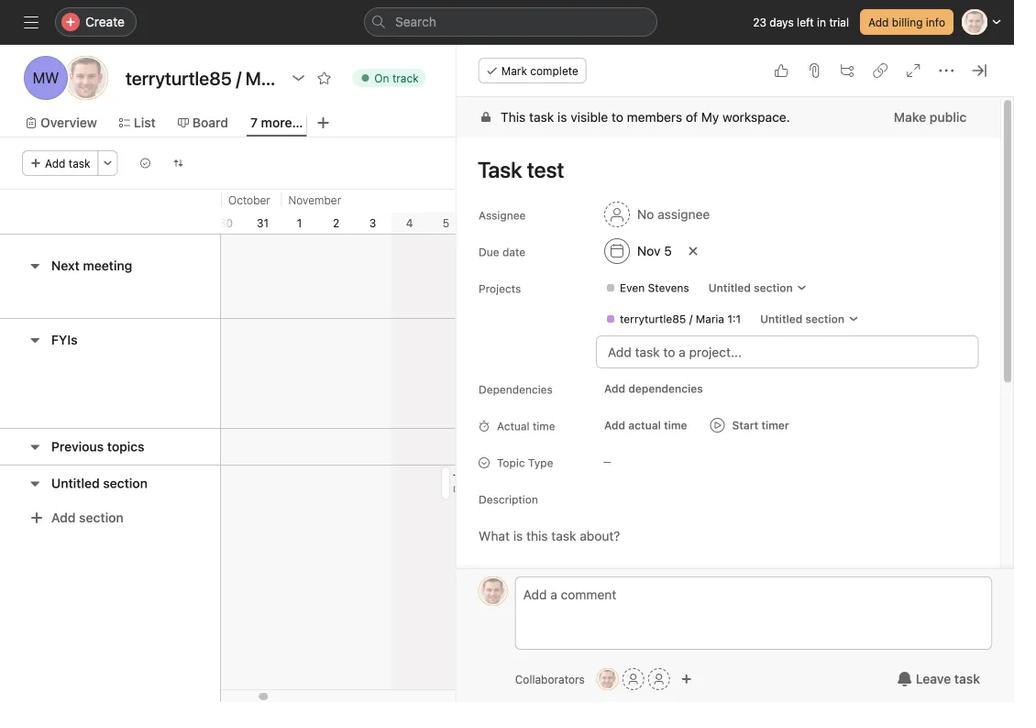 Task type: vqa. For each thing, say whether or not it's contained in the screenshot.
2nd row from the top
no



Task type: describe. For each thing, give the bounding box(es) containing it.
add tab image
[[316, 116, 331, 130]]

actual
[[497, 420, 530, 433]]

leave task button
[[886, 663, 993, 696]]

more actions image
[[102, 158, 113, 169]]

Task Name text field
[[466, 149, 979, 191]]

7
[[250, 115, 258, 130]]

untitled inside button
[[51, 476, 100, 491]]

this
[[501, 110, 526, 125]]

description
[[479, 494, 538, 506]]

visible
[[571, 110, 608, 125]]

due inside main content
[[479, 246, 499, 259]]

of
[[686, 110, 698, 125]]

add for add dependencies
[[604, 383, 625, 395]]

23
[[753, 16, 767, 28]]

show options image
[[291, 71, 306, 85]]

3
[[369, 216, 376, 229]]

5 inside task test due nov 5
[[490, 485, 496, 494]]

my
[[701, 110, 719, 125]]

terryturtle85 / maria 1:1
[[620, 313, 741, 326]]

untitled section for terryturtle85 / maria 1:1
[[760, 313, 845, 326]]

add section button
[[22, 502, 131, 535]]

make public
[[894, 110, 967, 125]]

billing
[[892, 16, 923, 28]]

add actual time button
[[596, 413, 696, 438]]

projects element
[[576, 272, 999, 336]]

30
[[219, 216, 233, 229]]

time inside dropdown button
[[664, 419, 687, 432]]

to
[[612, 110, 623, 125]]

actual
[[628, 419, 661, 432]]

leave task
[[916, 672, 981, 687]]

dependencies
[[628, 383, 703, 395]]

— button
[[596, 449, 706, 475]]

topic type
[[497, 457, 553, 470]]

collapse task list for the section previous topics image
[[28, 440, 42, 455]]

create button
[[55, 7, 137, 37]]

terryturtle85 / maria 1:1 link
[[598, 310, 748, 328]]

type
[[528, 457, 553, 470]]

search list box
[[364, 7, 658, 37]]

topics
[[107, 439, 144, 455]]

mark
[[501, 64, 527, 77]]

no assignee button
[[596, 198, 718, 231]]

meeting
[[83, 258, 132, 273]]

no
[[637, 207, 654, 222]]

actual time
[[497, 420, 555, 433]]

make public button
[[882, 101, 979, 134]]

4
[[406, 216, 413, 229]]

previous topics
[[51, 439, 144, 455]]

previous topics button
[[51, 431, 144, 464]]

task test dialog
[[457, 45, 1015, 703]]

in
[[817, 16, 827, 28]]

add task button
[[22, 150, 99, 176]]

board
[[192, 115, 228, 130]]

start timer
[[732, 419, 789, 432]]

info
[[926, 16, 946, 28]]

board link
[[178, 113, 228, 133]]

collapse task list for the section fyis image
[[28, 333, 42, 348]]

no assignee
[[637, 207, 710, 222]]

task for this
[[529, 110, 554, 125]]

on
[[375, 72, 389, 84]]

nov inside task test due nov 5
[[472, 485, 488, 494]]

make
[[894, 110, 926, 125]]

add billing info
[[869, 16, 946, 28]]

add actual time
[[604, 419, 687, 432]]

fyis
[[51, 333, 78, 348]]

7 more…
[[250, 115, 303, 130]]

nov inside dropdown button
[[637, 244, 661, 259]]

main content inside the task test dialog
[[457, 97, 1001, 703]]

topic
[[497, 457, 525, 470]]

untitled section for even stevens
[[709, 282, 793, 294]]

start
[[732, 419, 759, 432]]

task
[[454, 472, 477, 485]]

more actions for this task image
[[939, 63, 954, 78]]

0 vertical spatial tt
[[77, 69, 95, 87]]

dependencies
[[479, 383, 553, 396]]

create
[[85, 14, 125, 29]]

members
[[627, 110, 682, 125]]

terryturtle85
[[620, 313, 686, 326]]

collaborators
[[515, 673, 585, 686]]

untitled section button for even stevens
[[700, 275, 816, 301]]

start timer button
[[703, 413, 797, 438]]

left
[[797, 16, 814, 28]]

2
[[333, 216, 340, 229]]

more…
[[261, 115, 303, 130]]

add dependencies button
[[596, 376, 711, 402]]

maria
[[696, 313, 724, 326]]

task test due nov 5
[[454, 472, 500, 494]]

complete
[[530, 64, 579, 77]]



Task type: locate. For each thing, give the bounding box(es) containing it.
0 horizontal spatial due
[[454, 485, 470, 494]]

5 right the task
[[490, 485, 496, 494]]

overview
[[40, 115, 97, 130]]

5
[[443, 216, 450, 229], [664, 244, 672, 259], [490, 485, 496, 494]]

1 horizontal spatial task
[[529, 110, 554, 125]]

1 horizontal spatial 5
[[490, 485, 496, 494]]

0 vertical spatial untitled section button
[[700, 275, 816, 301]]

add billing info button
[[860, 9, 954, 35]]

collapse task list for the section untitled section image
[[28, 477, 42, 491]]

1 vertical spatial tt
[[486, 585, 500, 598]]

untitled section button
[[51, 467, 148, 500]]

add for add actual time
[[604, 419, 625, 432]]

5 left clear due date icon
[[664, 244, 672, 259]]

nov 5 button
[[596, 235, 680, 268]]

None text field
[[121, 61, 282, 94]]

1 vertical spatial untitled
[[760, 313, 803, 326]]

add inside dropdown button
[[604, 419, 625, 432]]

1 vertical spatial tt button
[[597, 669, 619, 691]]

leave
[[916, 672, 951, 687]]

add for add billing info
[[869, 16, 889, 28]]

overview link
[[26, 113, 97, 133]]

1 horizontal spatial time
[[664, 419, 687, 432]]

even
[[620, 282, 645, 294]]

add dependencies
[[604, 383, 703, 395]]

add section
[[51, 510, 124, 526]]

task
[[529, 110, 554, 125], [69, 157, 90, 170], [955, 672, 981, 687]]

add down untitled section button
[[51, 510, 76, 526]]

untitled section
[[709, 282, 793, 294], [760, 313, 845, 326], [51, 476, 148, 491]]

tt
[[77, 69, 95, 87], [486, 585, 500, 598], [601, 673, 615, 686]]

nov
[[637, 244, 661, 259], [472, 485, 488, 494]]

add inside 'button'
[[45, 157, 66, 170]]

mark complete button
[[479, 58, 587, 83]]

0 horizontal spatial untitled
[[51, 476, 100, 491]]

task left is
[[529, 110, 554, 125]]

add to starred image
[[317, 71, 331, 85]]

0 vertical spatial task
[[529, 110, 554, 125]]

next
[[51, 258, 80, 273]]

2 horizontal spatial 5
[[664, 244, 672, 259]]

untitled up add task to a project... 'text box'
[[760, 313, 803, 326]]

task inside 'button'
[[69, 157, 90, 170]]

add up add actual time
[[604, 383, 625, 395]]

due left 'date'
[[479, 246, 499, 259]]

tt for leftmost the tt button
[[486, 585, 500, 598]]

previous
[[51, 439, 104, 455]]

add subtask image
[[840, 63, 855, 78]]

search button
[[364, 7, 658, 37]]

attachments: add a file to this task, task test image
[[807, 63, 822, 78]]

even stevens link
[[598, 279, 697, 297]]

public
[[930, 110, 967, 125]]

add task
[[45, 157, 90, 170]]

0 horizontal spatial nov
[[472, 485, 488, 494]]

mw
[[33, 69, 59, 87]]

1 horizontal spatial tt
[[486, 585, 500, 598]]

section inside untitled section button
[[103, 476, 148, 491]]

collapse task list for the section next meeting image
[[28, 259, 42, 273]]

0 horizontal spatial tt
[[77, 69, 95, 87]]

task right leave
[[955, 672, 981, 687]]

list
[[134, 115, 156, 130]]

due inside task test due nov 5
[[454, 485, 470, 494]]

add inside button
[[869, 16, 889, 28]]

add left billing
[[869, 16, 889, 28]]

main content
[[457, 97, 1001, 703]]

expand sidebar image
[[24, 15, 39, 29]]

2 vertical spatial 5
[[490, 485, 496, 494]]

on track button
[[344, 65, 435, 91]]

add for add section
[[51, 510, 76, 526]]

next meeting
[[51, 258, 132, 273]]

1 vertical spatial 5
[[664, 244, 672, 259]]

untitled section button up add task to a project... 'text box'
[[752, 306, 868, 332]]

1 vertical spatial task
[[69, 157, 90, 170]]

1 vertical spatial untitled section button
[[752, 306, 868, 332]]

is
[[557, 110, 567, 125]]

0 vertical spatial untitled
[[709, 282, 751, 294]]

on track
[[375, 72, 419, 84]]

this task is visible to members of my workspace.
[[501, 110, 790, 125]]

time
[[664, 419, 687, 432], [533, 420, 555, 433]]

0 horizontal spatial 5
[[443, 216, 450, 229]]

workspace.
[[723, 110, 790, 125]]

date
[[502, 246, 525, 259]]

23 days left in trial
[[753, 16, 849, 28]]

0 vertical spatial tt button
[[479, 577, 508, 606]]

even stevens
[[620, 282, 689, 294]]

untitled for even stevens
[[709, 282, 751, 294]]

2 horizontal spatial untitled
[[760, 313, 803, 326]]

add or remove collaborators image
[[681, 674, 692, 685]]

section inside add section button
[[79, 510, 124, 526]]

1:1
[[727, 313, 741, 326]]

1 vertical spatial nov
[[472, 485, 488, 494]]

tt for the bottom the tt button
[[601, 673, 615, 686]]

main content containing this task is visible to members of my workspace.
[[457, 97, 1001, 703]]

clear due date image
[[688, 246, 699, 257]]

2 vertical spatial task
[[955, 672, 981, 687]]

untitled up 1:1
[[709, 282, 751, 294]]

list link
[[119, 113, 156, 133]]

untitled for terryturtle85 / maria 1:1
[[760, 313, 803, 326]]

mark complete
[[501, 64, 579, 77]]

due
[[479, 246, 499, 259], [454, 485, 470, 494]]

task inside button
[[955, 672, 981, 687]]

5 inside dropdown button
[[664, 244, 672, 259]]

untitled section button for terryturtle85 / maria 1:1
[[752, 306, 868, 332]]

untitled section button up 1:1
[[700, 275, 816, 301]]

task left more actions image
[[69, 157, 90, 170]]

1 vertical spatial untitled section
[[760, 313, 845, 326]]

section
[[754, 282, 793, 294], [806, 313, 845, 326], [103, 476, 148, 491], [79, 510, 124, 526]]

untitled section up 1:1
[[709, 282, 793, 294]]

2 vertical spatial tt
[[601, 673, 615, 686]]

0 horizontal spatial task
[[69, 157, 90, 170]]

2 vertical spatial untitled section
[[51, 476, 148, 491]]

add left actual
[[604, 419, 625, 432]]

timer
[[762, 419, 789, 432]]

0 likes. click to like this task image
[[774, 63, 789, 78]]

0 vertical spatial nov
[[637, 244, 661, 259]]

untitled
[[709, 282, 751, 294], [760, 313, 803, 326], [51, 476, 100, 491]]

nov 5
[[637, 244, 672, 259]]

/
[[689, 313, 693, 326]]

2 horizontal spatial task
[[955, 672, 981, 687]]

fyis button
[[51, 324, 78, 357]]

search
[[395, 14, 437, 29]]

projects
[[479, 283, 521, 295]]

—
[[603, 457, 611, 467]]

next meeting button
[[51, 250, 132, 283]]

assignee
[[658, 207, 710, 222]]

add
[[869, 16, 889, 28], [45, 157, 66, 170], [604, 383, 625, 395], [604, 419, 625, 432], [51, 510, 76, 526]]

untitled section up add task to a project... 'text box'
[[760, 313, 845, 326]]

task for leave
[[955, 672, 981, 687]]

due left test
[[454, 485, 470, 494]]

untitled section up add section
[[51, 476, 148, 491]]

test
[[480, 472, 500, 485]]

october
[[228, 194, 270, 206]]

2 horizontal spatial tt
[[601, 673, 615, 686]]

full screen image
[[906, 63, 921, 78]]

untitled section button
[[700, 275, 816, 301], [752, 306, 868, 332]]

31
[[257, 216, 269, 229]]

1 horizontal spatial untitled
[[709, 282, 751, 294]]

5 right 4
[[443, 216, 450, 229]]

close details image
[[972, 63, 987, 78]]

0 horizontal spatial time
[[533, 420, 555, 433]]

0 horizontal spatial tt button
[[479, 577, 508, 606]]

stevens
[[648, 282, 689, 294]]

Add task to a project... text field
[[596, 336, 979, 369]]

assignee
[[479, 209, 526, 222]]

track
[[393, 72, 419, 84]]

1 horizontal spatial nov
[[637, 244, 661, 259]]

0 vertical spatial due
[[479, 246, 499, 259]]

1 vertical spatial due
[[454, 485, 470, 494]]

add down overview "link"
[[45, 157, 66, 170]]

all tasks image
[[140, 158, 151, 169]]

copy task link image
[[873, 63, 888, 78]]

untitled up add section button
[[51, 476, 100, 491]]

trial
[[830, 16, 849, 28]]

november
[[288, 194, 341, 206]]

0 vertical spatial untitled section
[[709, 282, 793, 294]]

due date
[[479, 246, 525, 259]]

task for add
[[69, 157, 90, 170]]

1 horizontal spatial tt button
[[597, 669, 619, 691]]

add for add task
[[45, 157, 66, 170]]

none image
[[173, 158, 184, 169]]

1
[[297, 216, 302, 229]]

1 horizontal spatial due
[[479, 246, 499, 259]]

2 vertical spatial untitled
[[51, 476, 100, 491]]

0 vertical spatial 5
[[443, 216, 450, 229]]

days
[[770, 16, 794, 28]]



